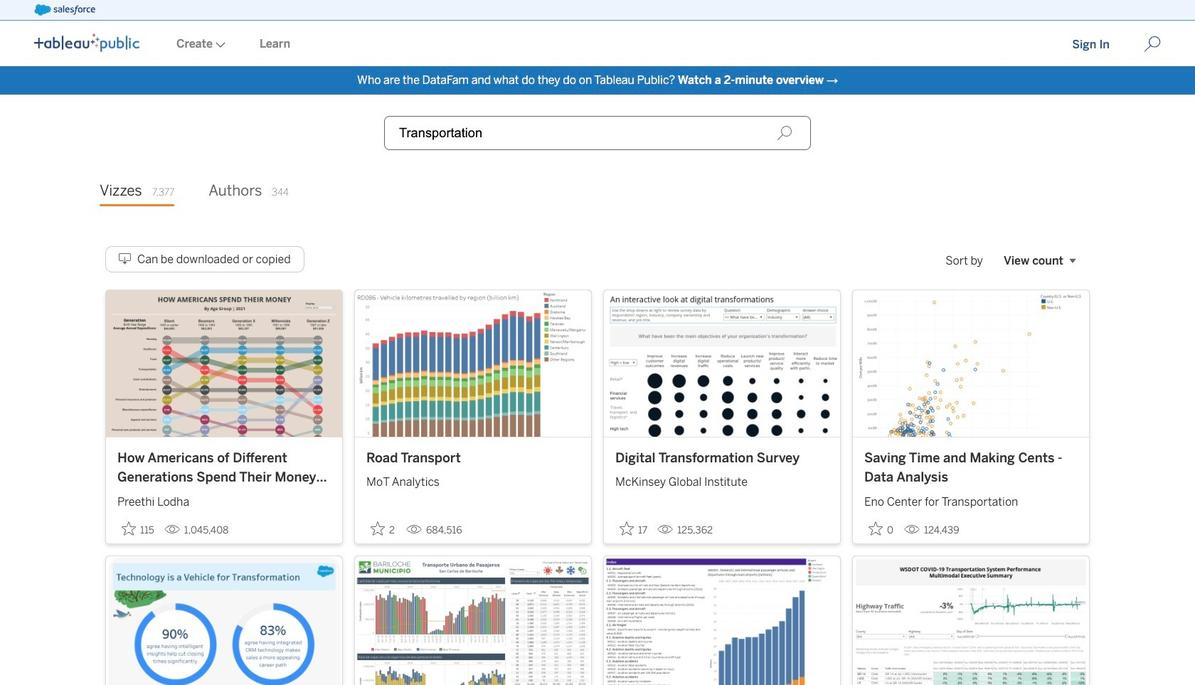 Task type: locate. For each thing, give the bounding box(es) containing it.
add favorite image
[[122, 521, 136, 535], [371, 521, 385, 535], [620, 521, 634, 535], [869, 521, 883, 535]]

create image
[[213, 42, 226, 48]]

2 add favorite button from the left
[[366, 517, 401, 540]]

Add Favorite button
[[117, 517, 159, 540], [366, 517, 401, 540], [615, 517, 652, 540], [864, 517, 899, 540]]

3 add favorite image from the left
[[620, 521, 634, 535]]

4 add favorite button from the left
[[864, 517, 899, 540]]

1 add favorite image from the left
[[122, 521, 136, 535]]

salesforce logo image
[[34, 4, 95, 16]]

workbook thumbnail image
[[106, 290, 342, 437], [355, 290, 591, 437], [604, 290, 840, 437], [853, 290, 1089, 437], [106, 556, 342, 685], [355, 556, 591, 685], [604, 556, 840, 685], [853, 556, 1089, 685]]

3 add favorite button from the left
[[615, 517, 652, 540]]



Task type: vqa. For each thing, say whether or not it's contained in the screenshot.
ruby.anderson5854 icon
no



Task type: describe. For each thing, give the bounding box(es) containing it.
go to search image
[[1127, 36, 1178, 53]]

2 add favorite image from the left
[[371, 521, 385, 535]]

search image
[[777, 125, 793, 141]]

Search input field
[[384, 116, 811, 150]]

logo image
[[34, 33, 139, 52]]

4 add favorite image from the left
[[869, 521, 883, 535]]

1 add favorite button from the left
[[117, 517, 159, 540]]



